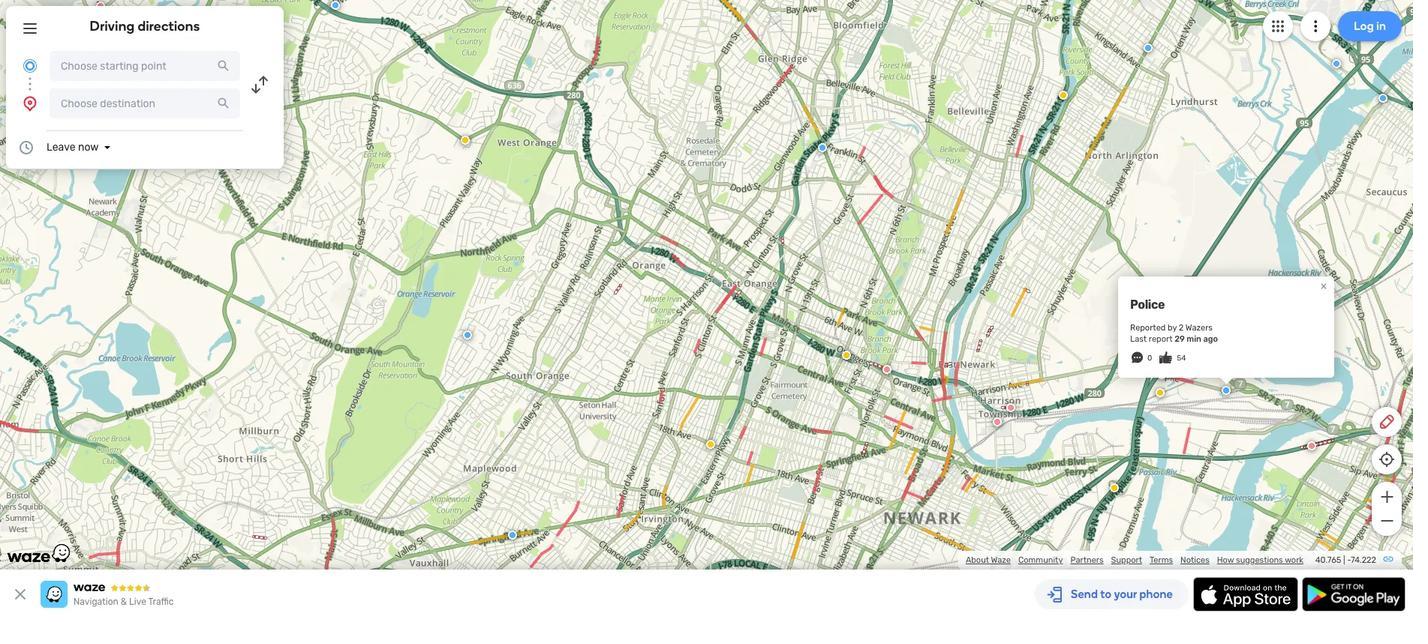 Task type: vqa. For each thing, say whether or not it's contained in the screenshot.
McDonald's, States
no



Task type: describe. For each thing, give the bounding box(es) containing it.
leave
[[47, 141, 75, 154]]

directions
[[138, 18, 200, 35]]

driving directions
[[90, 18, 200, 35]]

clock image
[[17, 139, 35, 157]]

notices
[[1181, 556, 1210, 566]]

1 vertical spatial hazard image
[[1156, 389, 1165, 398]]

notices link
[[1181, 556, 1210, 566]]

54
[[1177, 354, 1186, 363]]

link image
[[1382, 554, 1394, 566]]

waze
[[991, 556, 1011, 566]]

ago
[[1203, 335, 1218, 344]]

-
[[1347, 556, 1351, 566]]

2 vertical spatial hazard image
[[1110, 484, 1119, 493]]

support
[[1111, 556, 1142, 566]]

reported by 2 wazers last report 29 min ago
[[1130, 323, 1218, 344]]

2 vertical spatial police image
[[508, 531, 517, 540]]

29
[[1175, 335, 1185, 344]]

0 horizontal spatial road closed image
[[96, 2, 105, 11]]

suggestions
[[1236, 556, 1283, 566]]

report
[[1149, 335, 1173, 344]]

0 horizontal spatial road closed image
[[883, 366, 892, 375]]

traffic
[[148, 597, 174, 608]]

×
[[1321, 279, 1327, 293]]

about
[[966, 556, 989, 566]]

zoom in image
[[1378, 489, 1396, 507]]

community
[[1018, 556, 1063, 566]]

1 horizontal spatial road closed image
[[993, 418, 1002, 427]]

0 horizontal spatial hazard image
[[706, 441, 715, 450]]

Choose destination text field
[[50, 89, 240, 119]]

min
[[1187, 335, 1202, 344]]

|
[[1343, 556, 1345, 566]]



Task type: locate. For each thing, give the bounding box(es) containing it.
about waze community partners support terms notices how suggestions work
[[966, 556, 1304, 566]]

driving
[[90, 18, 135, 35]]

Choose starting point text field
[[50, 51, 240, 81]]

0 vertical spatial road closed image
[[96, 2, 105, 11]]

road closed image
[[883, 366, 892, 375], [1006, 404, 1015, 413], [1307, 442, 1316, 451]]

x image
[[11, 586, 29, 604]]

2 horizontal spatial road closed image
[[1307, 442, 1316, 451]]

2 horizontal spatial hazard image
[[1156, 389, 1165, 398]]

1 vertical spatial police image
[[463, 331, 472, 340]]

2 horizontal spatial police image
[[1144, 44, 1153, 53]]

1 vertical spatial road closed image
[[993, 418, 1002, 427]]

0 vertical spatial hazard image
[[1059, 91, 1068, 100]]

zoom out image
[[1378, 513, 1396, 531]]

navigation & live traffic
[[74, 597, 174, 608]]

&
[[121, 597, 127, 608]]

1 vertical spatial road closed image
[[1006, 404, 1015, 413]]

partners link
[[1071, 556, 1104, 566]]

2 horizontal spatial hazard image
[[1110, 484, 1119, 493]]

police image
[[1144, 44, 1153, 53], [463, 331, 472, 340], [508, 531, 517, 540]]

0
[[1148, 354, 1152, 363]]

terms
[[1150, 556, 1173, 566]]

0 vertical spatial road closed image
[[883, 366, 892, 375]]

about waze link
[[966, 556, 1011, 566]]

road closed image
[[96, 2, 105, 11], [993, 418, 1002, 427]]

hazard image
[[461, 136, 470, 145], [842, 351, 851, 360], [1110, 484, 1119, 493]]

partners
[[1071, 556, 1104, 566]]

0 horizontal spatial hazard image
[[461, 136, 470, 145]]

1 horizontal spatial hazard image
[[842, 351, 851, 360]]

1 horizontal spatial police image
[[508, 531, 517, 540]]

police
[[1130, 298, 1165, 312]]

reported
[[1130, 323, 1166, 333]]

40.765 | -74.222
[[1315, 556, 1376, 566]]

work
[[1285, 556, 1304, 566]]

wazers
[[1186, 323, 1213, 333]]

support link
[[1111, 556, 1142, 566]]

by
[[1168, 323, 1177, 333]]

1 horizontal spatial road closed image
[[1006, 404, 1015, 413]]

2
[[1179, 323, 1184, 333]]

0 vertical spatial police image
[[1144, 44, 1153, 53]]

74.222
[[1351, 556, 1376, 566]]

terms link
[[1150, 556, 1173, 566]]

community link
[[1018, 556, 1063, 566]]

1 horizontal spatial hazard image
[[1059, 91, 1068, 100]]

last
[[1130, 335, 1147, 344]]

2 vertical spatial road closed image
[[1307, 442, 1316, 451]]

current location image
[[21, 57, 39, 75]]

location image
[[21, 95, 39, 113]]

0 vertical spatial hazard image
[[461, 136, 470, 145]]

how suggestions work link
[[1217, 556, 1304, 566]]

0 horizontal spatial police image
[[463, 331, 472, 340]]

live
[[129, 597, 146, 608]]

how
[[1217, 556, 1234, 566]]

1 vertical spatial hazard image
[[842, 351, 851, 360]]

40.765
[[1315, 556, 1341, 566]]

hazard image
[[1059, 91, 1068, 100], [1156, 389, 1165, 398], [706, 441, 715, 450]]

pencil image
[[1378, 414, 1396, 432]]

2 vertical spatial hazard image
[[706, 441, 715, 450]]

police image
[[331, 1, 340, 10], [1332, 59, 1341, 68], [1379, 94, 1388, 103], [818, 143, 827, 152]]

now
[[78, 141, 99, 154]]

navigation
[[74, 597, 118, 608]]

leave now
[[47, 141, 99, 154]]

× link
[[1317, 279, 1331, 293]]



